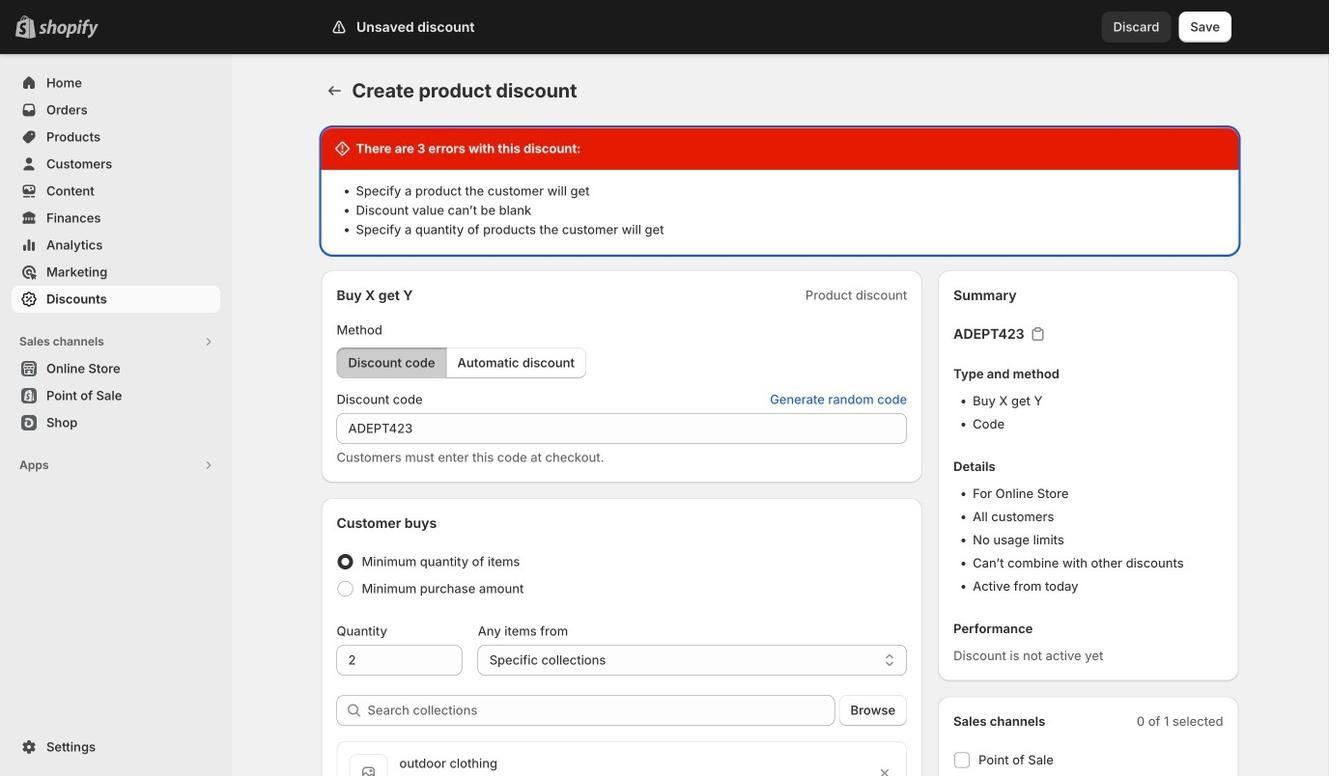 Task type: vqa. For each thing, say whether or not it's contained in the screenshot.
My Store IMAGE
no



Task type: describe. For each thing, give the bounding box(es) containing it.
Search collections text field
[[368, 695, 835, 726]]

shopify image
[[39, 19, 99, 38]]



Task type: locate. For each thing, give the bounding box(es) containing it.
None text field
[[337, 645, 462, 676]]

None text field
[[337, 413, 907, 444]]



